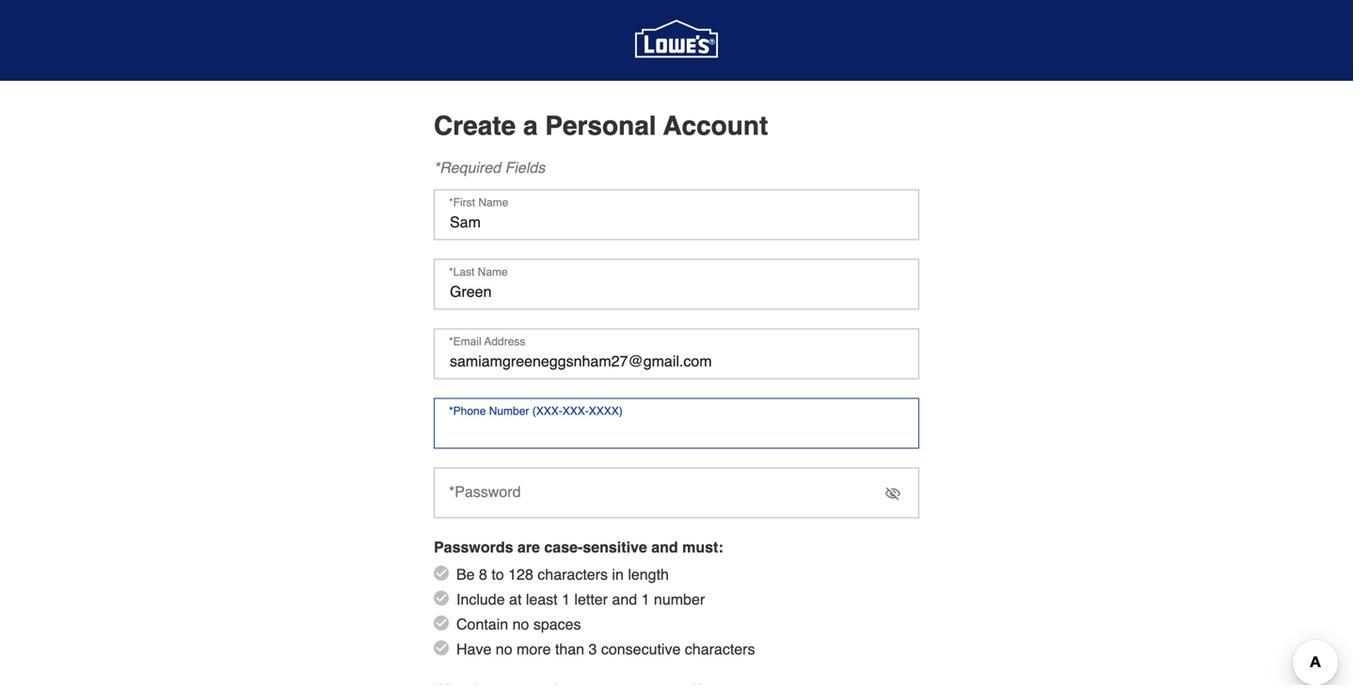 Task type: describe. For each thing, give the bounding box(es) containing it.
*password
[[449, 484, 521, 501]]

*email
[[449, 335, 481, 349]]

2 1 from the left
[[641, 591, 650, 609]]

include
[[456, 591, 505, 609]]

at
[[509, 591, 522, 609]]

account
[[663, 111, 768, 141]]

spaces
[[533, 616, 581, 634]]

passwords are case-sensitive and must:
[[434, 539, 723, 557]]

name for *last name
[[478, 266, 508, 279]]

8
[[479, 566, 487, 584]]

in
[[612, 566, 624, 584]]

*first name
[[449, 196, 508, 209]]

128
[[508, 566, 533, 584]]

xxxx)
[[589, 405, 623, 418]]

*First Name text field
[[434, 190, 919, 240]]

1 horizontal spatial characters
[[685, 641, 755, 659]]

*Email Address text field
[[434, 329, 919, 380]]

be
[[456, 566, 475, 584]]

contain
[[456, 616, 508, 634]]

*phone
[[449, 405, 486, 418]]

case-
[[544, 539, 583, 557]]

*last name
[[449, 266, 508, 279]]

*first
[[449, 196, 475, 209]]

length
[[628, 566, 669, 584]]

name for *first name
[[478, 196, 508, 209]]

0 vertical spatial and
[[651, 539, 678, 557]]

have no more than 3 consecutive characters
[[456, 641, 755, 659]]

lowe's home improvement logo image
[[635, 0, 718, 82]]

no for have
[[496, 641, 512, 659]]

sensitive
[[583, 539, 647, 557]]

*last
[[449, 266, 475, 279]]

no for contain
[[512, 616, 529, 634]]

than
[[555, 641, 584, 659]]

*required fields
[[434, 159, 545, 176]]

create
[[434, 111, 516, 141]]

(xxx-
[[532, 405, 562, 418]]

are
[[517, 539, 540, 557]]

include at least 1 letter and 1 number
[[456, 591, 705, 609]]



Task type: locate. For each thing, give the bounding box(es) containing it.
1 1 from the left
[[562, 591, 570, 609]]

*Phone Number (XXX-XXX-XXXX) text field
[[434, 399, 919, 449]]

characters
[[538, 566, 608, 584], [685, 641, 755, 659]]

0 vertical spatial no
[[512, 616, 529, 634]]

create a personal account
[[434, 111, 768, 141]]

characters down "number"
[[685, 641, 755, 659]]

*Last Name text field
[[434, 259, 919, 310]]

number
[[489, 405, 529, 418]]

1
[[562, 591, 570, 609], [641, 591, 650, 609]]

xxx-
[[562, 405, 589, 418]]

have
[[456, 641, 492, 659]]

1 vertical spatial and
[[612, 591, 637, 609]]

passwords
[[434, 539, 513, 557]]

1 horizontal spatial 1
[[641, 591, 650, 609]]

name right the *last on the left of page
[[478, 266, 508, 279]]

fields
[[505, 159, 545, 176]]

address
[[484, 335, 525, 349]]

and up length
[[651, 539, 678, 557]]

and down in
[[612, 591, 637, 609]]

be 8 to 128 characters in length
[[456, 566, 669, 584]]

1 down length
[[641, 591, 650, 609]]

name right the *first
[[478, 196, 508, 209]]

*email address
[[449, 335, 525, 349]]

contain no spaces
[[456, 616, 581, 634]]

personal
[[545, 111, 656, 141]]

no down contain no spaces
[[496, 641, 512, 659]]

least
[[526, 591, 558, 609]]

no
[[512, 616, 529, 634], [496, 641, 512, 659]]

*required
[[434, 159, 501, 176]]

and
[[651, 539, 678, 557], [612, 591, 637, 609]]

0 horizontal spatial 1
[[562, 591, 570, 609]]

1 horizontal spatial and
[[651, 539, 678, 557]]

show password image
[[885, 487, 901, 502]]

a
[[523, 111, 538, 141]]

more
[[517, 641, 551, 659]]

0 vertical spatial characters
[[538, 566, 608, 584]]

1 vertical spatial name
[[478, 266, 508, 279]]

to
[[492, 566, 504, 584]]

1 right least
[[562, 591, 570, 609]]

0 vertical spatial name
[[478, 196, 508, 209]]

*phone number (xxx-xxx-xxxx)
[[449, 405, 623, 418]]

characters up include at least 1 letter and 1 number
[[538, 566, 608, 584]]

1 vertical spatial characters
[[685, 641, 755, 659]]

no down the at
[[512, 616, 529, 634]]

0 horizontal spatial characters
[[538, 566, 608, 584]]

1 vertical spatial no
[[496, 641, 512, 659]]

0 horizontal spatial and
[[612, 591, 637, 609]]

letter
[[574, 591, 608, 609]]

*Password password field
[[434, 468, 919, 519]]

name
[[478, 196, 508, 209], [478, 266, 508, 279]]

must:
[[682, 539, 723, 557]]

3
[[589, 641, 597, 659]]

number
[[654, 591, 705, 609]]

consecutive
[[601, 641, 681, 659]]



Task type: vqa. For each thing, say whether or not it's contained in the screenshot.
THE HAVE
yes



